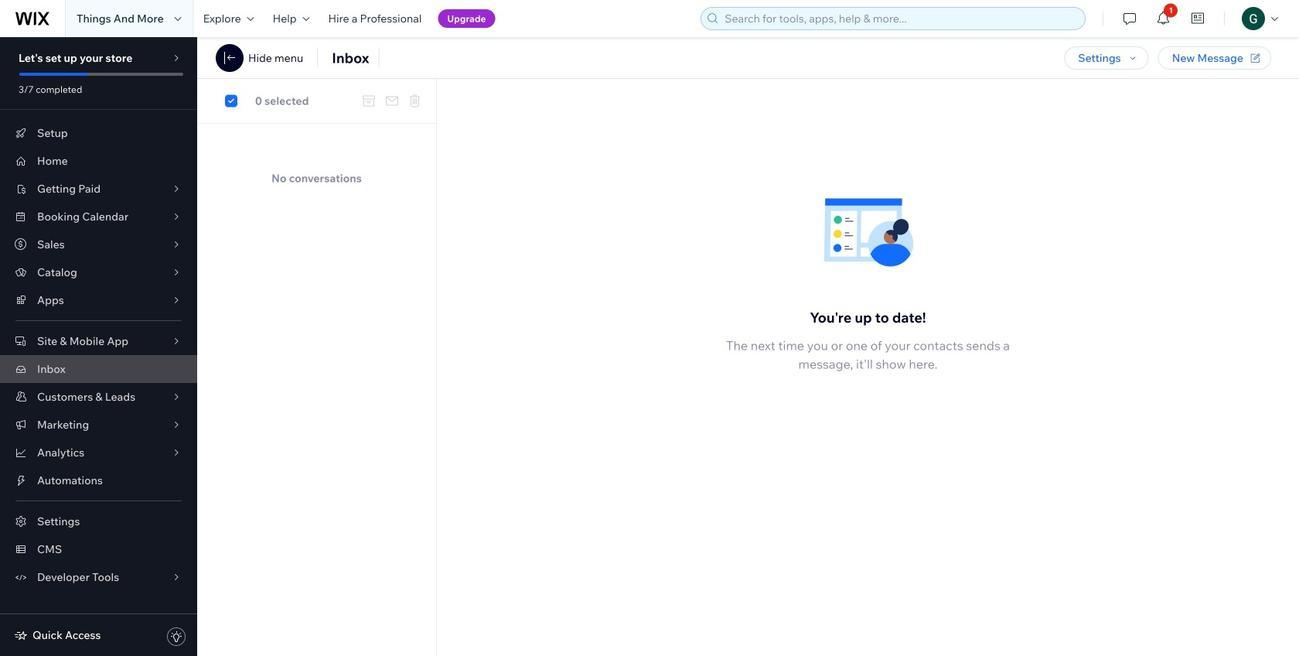 Task type: vqa. For each thing, say whether or not it's contained in the screenshot.
the Search for tools, apps, help & more... field
yes



Task type: locate. For each thing, give the bounding box(es) containing it.
sidebar element
[[0, 37, 197, 656]]

None checkbox
[[207, 92, 251, 110]]



Task type: describe. For each thing, give the bounding box(es) containing it.
Search for tools, apps, help & more... field
[[720, 8, 1081, 29]]



